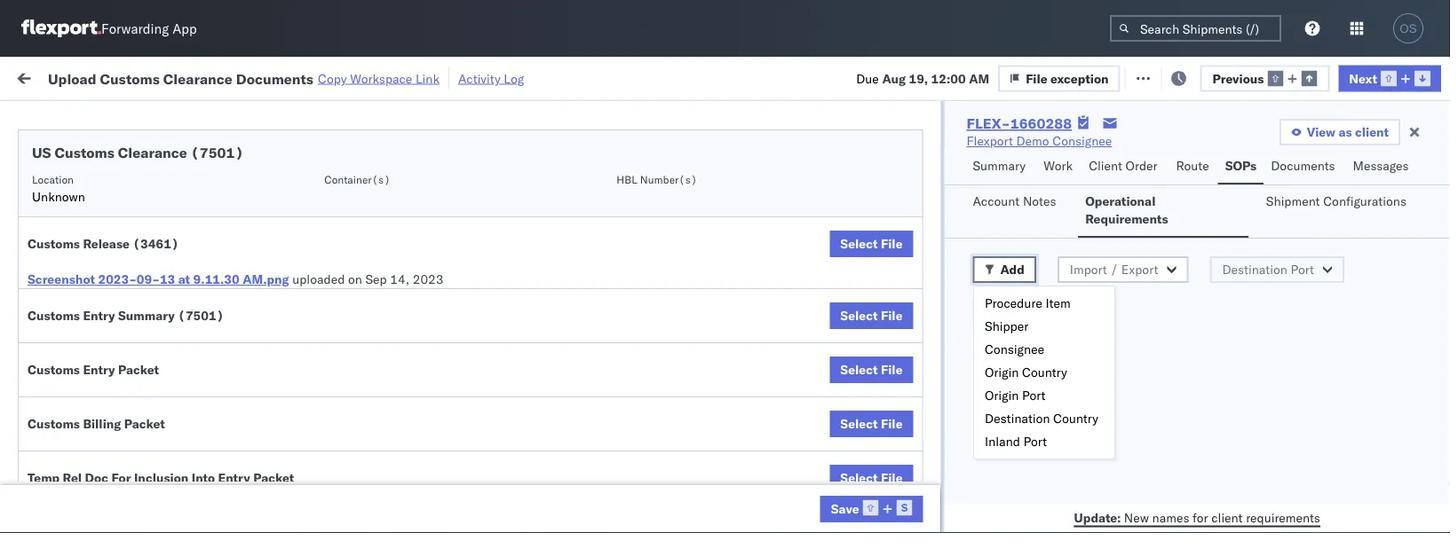 Task type: describe. For each thing, give the bounding box(es) containing it.
flex-1660288 link
[[967, 115, 1072, 132]]

0
[[973, 344, 981, 359]]

schedule pickup from los angeles, ca for third schedule pickup from los angeles, ca "button" from the bottom of the page
[[41, 246, 239, 280]]

6 ceau7522281, hlxu6269489, hlxu8034992 from the top
[[1094, 373, 1370, 389]]

pm for the schedule pickup from los angeles, ca link for third schedule pickup from los angeles, ca "button"
[[324, 334, 343, 350]]

for
[[1193, 510, 1208, 526]]

select file for temp rel doc for inclusion into entry packet
[[841, 471, 903, 486]]

flexport. image
[[21, 20, 101, 37]]

2 nov from the top
[[377, 217, 401, 233]]

3 11:59 pm pdt, nov 4, 2022 from the top
[[286, 256, 449, 272]]

packet for customs billing packet
[[124, 417, 165, 432]]

destination inside button
[[1222, 262, 1288, 278]]

2 ocean fcl from the top
[[544, 334, 606, 350]]

1 resize handle column header from the left
[[254, 138, 275, 534]]

hlxu8034992 for third schedule pickup from los angeles, ca "button" from the bottom of the page
[[1283, 256, 1370, 271]]

activity log
[[458, 71, 524, 86]]

0 horizontal spatial work
[[193, 69, 224, 84]]

1 11:59 pm pdt, nov 4, 2022 from the top
[[286, 178, 449, 194]]

forwarding app link
[[21, 20, 197, 37]]

file for customs billing packet
[[881, 417, 903, 432]]

upload customs clearance documents copy workspace link
[[48, 70, 440, 87]]

save button
[[820, 496, 923, 523]]

ca for third schedule pickup from los angeles, ca "button" from the bottom of the page
[[41, 264, 58, 280]]

shipment configurations button
[[1259, 186, 1422, 238]]

client order button
[[1082, 150, 1169, 185]]

1 schedule pickup from los angeles, ca button from the top
[[41, 207, 252, 244]]

2 flex-1846748 from the top
[[981, 217, 1073, 233]]

2 1846748 from the top
[[1019, 217, 1073, 233]]

1 flex-1846748 from the top
[[981, 178, 1073, 194]]

flex-1889466 for schedule pickup from los angeles, ca
[[981, 413, 1073, 428]]

schedule delivery appointment link for 3rd "schedule delivery appointment" button from the top
[[41, 450, 218, 468]]

0 vertical spatial consignee
[[1053, 133, 1112, 149]]

1 horizontal spatial file exception
[[1148, 69, 1231, 84]]

customs down screenshot
[[28, 308, 80, 324]]

hbl number(s)
[[617, 173, 697, 186]]

0 vertical spatial requirements
[[984, 344, 1058, 359]]

2022 for 3rd "schedule delivery appointment" button from the top
[[425, 452, 456, 467]]

add button
[[973, 257, 1036, 283]]

location unknown
[[32, 173, 85, 205]]

om
[[1432, 178, 1450, 194]]

upload for upload customs clearance documents copy workspace link
[[48, 70, 96, 87]]

pickup up 2023-
[[97, 246, 135, 262]]

2022 for third schedule pickup from los angeles, ca "button"
[[418, 334, 449, 350]]

services
[[985, 303, 1033, 318]]

next button
[[1339, 65, 1442, 92]]

6 resize handle column header from the left
[[922, 138, 943, 534]]

select file button for customs release (3461)
[[830, 231, 914, 258]]

test123456 for 4th schedule pickup from los angeles, ca "button" from the bottom of the page
[[1210, 217, 1285, 233]]

1 11:59 from the top
[[286, 178, 321, 194]]

11:59 for 4th schedule pickup from los angeles, ca "button" from the bottom of the page
[[286, 217, 321, 233]]

4, for third schedule pickup from los angeles, ca "button" from the bottom of the page
[[404, 256, 415, 272]]

destination inside procedure item shipper consignee origin country origin port destination country inland port
[[985, 411, 1050, 427]]

select file for customs release (3461)
[[841, 236, 903, 252]]

pickup down upload customs clearance documents
[[97, 403, 135, 418]]

4, for third schedule pickup from los angeles, ca "button"
[[404, 334, 415, 350]]

filtered by:
[[18, 109, 81, 124]]

4 schedule from the top
[[41, 294, 93, 310]]

account notes
[[973, 194, 1056, 209]]

mbl/mawb numbers
[[1210, 145, 1318, 159]]

angeles, for confirm pickup from los angeles, ca button
[[183, 481, 232, 496]]

mbl/mawb
[[1210, 145, 1272, 159]]

4 11:59 from the top
[[286, 295, 321, 311]]

app
[[172, 20, 197, 37]]

copy workspace link button
[[318, 71, 440, 86]]

upload customs clearance documents
[[41, 364, 195, 397]]

customs billing packet
[[28, 417, 165, 432]]

batch action
[[1352, 69, 1429, 84]]

4 resize handle column header from the left
[[629, 138, 650, 534]]

1 1846748 from the top
[[1019, 178, 1073, 194]]

0 requirements
[[973, 344, 1058, 359]]

3 flex-1846748 from the top
[[981, 256, 1073, 272]]

1 ceau7522281, from the top
[[1094, 178, 1185, 193]]

appointment for schedule delivery appointment link corresponding to 1st "schedule delivery appointment" button
[[145, 177, 218, 193]]

3 1889466 from the top
[[1019, 491, 1073, 506]]

angeles, for 4th schedule pickup from los angeles, ca "button" from the bottom of the page
[[191, 207, 239, 223]]

messages button
[[1346, 150, 1419, 185]]

1 nov from the top
[[377, 178, 401, 194]]

import work
[[150, 69, 224, 84]]

import for import / export
[[1070, 262, 1107, 278]]

port inside button
[[1291, 262, 1315, 278]]

confirm pickup from los angeles, ca link
[[41, 480, 252, 516]]

flex id
[[952, 145, 986, 159]]

upload customs clearance documents link
[[41, 363, 252, 398]]

destination port button
[[1210, 257, 1345, 283]]

file for customs entry packet
[[881, 362, 903, 378]]

messages
[[1353, 158, 1409, 174]]

1 schedule from the top
[[41, 177, 93, 193]]

clearance for upload customs clearance documents copy workspace link
[[163, 70, 233, 87]]

4 hlxu6269489, from the top
[[1189, 295, 1280, 310]]

3 pdt, from the top
[[346, 256, 374, 272]]

inland
[[985, 434, 1020, 450]]

4 pdt, from the top
[[346, 295, 374, 311]]

flexport demo consignee
[[967, 133, 1112, 149]]

file for temp rel doc for inclusion into entry packet
[[881, 471, 903, 486]]

am
[[969, 70, 990, 86]]

2 pdt, from the top
[[346, 217, 374, 233]]

delivery for second "schedule delivery appointment" button from the top of the page
[[97, 294, 142, 310]]

angeles, for third schedule pickup from los angeles, ca "button" from the bottom of the page
[[191, 246, 239, 262]]

8 resize handle column header from the left
[[1180, 138, 1201, 534]]

2 schedule pickup from los angeles, ca button from the top
[[41, 246, 252, 283]]

inclusion
[[134, 471, 189, 486]]

temp rel doc for inclusion into entry packet
[[28, 471, 294, 486]]

5 ceau7522281, hlxu6269489, hlxu8034992 from the top
[[1094, 334, 1370, 350]]

1 vertical spatial country
[[1054, 411, 1099, 427]]

flex-1660288
[[967, 115, 1072, 132]]

delivery for 1st "schedule delivery appointment" button
[[97, 177, 142, 193]]

1 vertical spatial port
[[1022, 388, 1046, 404]]

view as client
[[1307, 124, 1389, 140]]

1 horizontal spatial on
[[434, 69, 448, 84]]

file for customs release (3461)
[[881, 236, 903, 252]]

number(s)
[[640, 173, 697, 186]]

schedule delivery appointment link for second "schedule delivery appointment" button from the top of the page
[[41, 294, 218, 311]]

into
[[192, 471, 215, 486]]

import / export
[[1070, 262, 1159, 278]]

view
[[1307, 124, 1336, 140]]

risk
[[367, 69, 387, 84]]

due aug 19, 12:00 am
[[856, 70, 990, 86]]

flex
[[952, 145, 972, 159]]

export
[[1122, 262, 1159, 278]]

client inside button
[[1355, 124, 1389, 140]]

759 at risk
[[326, 69, 387, 84]]

numbers for mbl/mawb numbers
[[1274, 145, 1318, 159]]

mbl/mawb numbers button
[[1201, 141, 1405, 159]]

1 horizontal spatial work
[[1044, 158, 1073, 174]]

(7501) for us customs clearance (7501)
[[191, 144, 244, 162]]

3 schedule from the top
[[41, 246, 93, 262]]

3 1846748 from the top
[[1019, 256, 1073, 272]]

route button
[[1169, 150, 1218, 185]]

(7501) for customs entry summary (7501)
[[178, 308, 224, 324]]

5 1846748 from the top
[[1019, 334, 1073, 350]]

schedule pickup from los angeles, ca for fourth schedule pickup from los angeles, ca "button" from the top of the page
[[41, 403, 239, 436]]

4, for 4th schedule pickup from los angeles, ca "button" from the bottom of the page
[[404, 217, 415, 233]]

uploaded
[[292, 272, 345, 287]]

hbl
[[617, 173, 637, 186]]

4 pm from the top
[[324, 295, 343, 311]]

fcl for 3rd "schedule delivery appointment" button from the top
[[583, 452, 606, 467]]

procedure
[[985, 296, 1043, 311]]

205
[[408, 69, 431, 84]]

entry for summary
[[83, 308, 115, 324]]

13
[[160, 272, 175, 287]]

ceau7522281, for third schedule pickup from los angeles, ca "button"
[[1094, 334, 1185, 350]]

customs up "customs billing packet"
[[28, 362, 80, 378]]

10 resize handle column header from the left
[[1418, 138, 1440, 534]]

3 flex-1889466 from the top
[[981, 491, 1073, 506]]

pickup inside confirm pickup from los angeles, ca
[[89, 481, 128, 496]]

summary button
[[966, 150, 1037, 185]]

workitem button
[[11, 141, 258, 159]]

1 origin from the top
[[985, 365, 1019, 381]]

select file button for customs billing packet
[[830, 411, 914, 438]]

aug
[[882, 70, 906, 86]]

schedule pickup from los angeles, ca link for third schedule pickup from los angeles, ca "button" from the bottom of the page
[[41, 246, 252, 281]]

operational requirements button
[[1078, 186, 1249, 238]]

uetu5238478 for confirm pickup from los angeles, ca
[[1189, 490, 1276, 506]]

1 vertical spatial on
[[348, 272, 362, 287]]

link
[[416, 71, 440, 86]]

5 flex-1846748 from the top
[[981, 334, 1073, 350]]

customs left billing
[[28, 417, 80, 432]]

1 vertical spatial at
[[178, 272, 190, 287]]

angeles, for third schedule pickup from los angeles, ca "button"
[[191, 325, 239, 340]]

numbers for container numbers
[[1094, 152, 1138, 166]]

select file button for temp rel doc for inclusion into entry packet
[[830, 465, 914, 492]]

track
[[452, 69, 480, 84]]

4 nov from the top
[[377, 295, 401, 311]]

file for customs entry summary (7501)
[[881, 308, 903, 324]]

confirm pickup from los angeles, ca
[[41, 481, 232, 514]]

6 flex-1846748 from the top
[[981, 373, 1073, 389]]

action
[[1389, 69, 1429, 84]]

customs up screenshot
[[28, 236, 80, 252]]

5 pdt, from the top
[[346, 334, 374, 350]]

4 ceau7522281, from the top
[[1094, 295, 1185, 310]]

shipment
[[1266, 194, 1320, 209]]

update:
[[1074, 510, 1121, 526]]

am.png
[[243, 272, 289, 287]]

select for customs entry packet
[[841, 362, 878, 378]]

2 schedule delivery appointment button from the top
[[41, 294, 218, 313]]

hlxu8034992 for third schedule pickup from los angeles, ca "button"
[[1283, 334, 1370, 350]]

los inside confirm pickup from los angeles, ca
[[160, 481, 180, 496]]

work button
[[1037, 150, 1082, 185]]

1 pm from the top
[[324, 178, 343, 194]]

0 vertical spatial at
[[352, 69, 363, 84]]

lhuu7894563, uetu5238478 for confirm pickup from los angeles, ca
[[1094, 490, 1276, 506]]

as
[[1339, 124, 1352, 140]]

9.11.30
[[193, 272, 240, 287]]

appointment for second "schedule delivery appointment" button from the top of the page schedule delivery appointment link
[[145, 294, 218, 310]]

6 1846748 from the top
[[1019, 373, 1073, 389]]

ca for third schedule pickup from los angeles, ca "button"
[[41, 342, 58, 358]]

2 11:59 pm pdt, nov 4, 2022 from the top
[[286, 217, 449, 233]]

4 schedule pickup from los angeles, ca button from the top
[[41, 402, 252, 439]]

delivery for 3rd "schedule delivery appointment" button from the top
[[97, 451, 142, 466]]

lhuu7894563, uetu5238478 for schedule pickup from los angeles, ca
[[1094, 412, 1276, 428]]

import for import work
[[150, 69, 190, 84]]

4 ceau7522281, hlxu6269489, hlxu8034992 from the top
[[1094, 295, 1370, 310]]

actions
[[1397, 145, 1434, 159]]

appointment for schedule delivery appointment link associated with 3rd "schedule delivery appointment" button from the top
[[145, 451, 218, 466]]

select file for customs entry packet
[[841, 362, 903, 378]]

los down upload customs clearance documents button
[[167, 403, 187, 418]]

1 schedule delivery appointment button from the top
[[41, 176, 218, 196]]

2 schedule from the top
[[41, 207, 93, 223]]

schedule pickup from los angeles, ca for 4th schedule pickup from los angeles, ca "button" from the bottom of the page
[[41, 207, 239, 241]]

select for customs entry summary (7501)
[[841, 308, 878, 324]]

4 1846748 from the top
[[1019, 295, 1073, 311]]

2 resize handle column header from the left
[[451, 138, 473, 534]]

customs release (3461)
[[28, 236, 179, 252]]

4 4, from the top
[[404, 295, 415, 311]]

flexport demo consignee link
[[967, 132, 1112, 150]]

6 schedule from the top
[[41, 403, 93, 418]]

container(s)
[[324, 173, 390, 186]]

5 hlxu6269489, from the top
[[1189, 334, 1280, 350]]

2 ceau7522281, hlxu6269489, hlxu8034992 from the top
[[1094, 217, 1370, 232]]

route
[[1176, 158, 1209, 174]]

location
[[32, 173, 74, 186]]

ca for 4th schedule pickup from los angeles, ca "button" from the bottom of the page
[[41, 225, 58, 241]]

shipper
[[985, 319, 1029, 334]]

(0)
[[288, 69, 311, 84]]

3 hlxu6269489, from the top
[[1189, 256, 1280, 271]]

os
[[1400, 22, 1417, 35]]

my work
[[18, 64, 97, 89]]

0 vertical spatial country
[[1022, 365, 1067, 381]]

import / export button
[[1058, 257, 1189, 283]]

operational requirements
[[1086, 194, 1169, 227]]

los up (3461)
[[167, 207, 187, 223]]

requirements
[[1086, 211, 1169, 227]]

container
[[1094, 138, 1142, 151]]

2 vertical spatial packet
[[253, 471, 294, 486]]

1 pdt, from the top
[[346, 178, 374, 194]]



Task type: vqa. For each thing, say whether or not it's contained in the screenshot.
Upload picture button
no



Task type: locate. For each thing, give the bounding box(es) containing it.
activity log button
[[458, 68, 524, 89]]

requirements
[[984, 344, 1058, 359], [1246, 510, 1321, 526]]

port down shipment
[[1291, 262, 1315, 278]]

new
[[1124, 510, 1149, 526]]

1 vertical spatial uetu5238478
[[1189, 451, 1276, 467]]

select for temp rel doc for inclusion into entry packet
[[841, 471, 878, 486]]

schedule pickup from los angeles, ca link for fourth schedule pickup from los angeles, ca "button" from the top of the page
[[41, 402, 252, 437]]

customs down forwarding
[[100, 70, 160, 87]]

1846748 down the 0 requirements
[[1019, 373, 1073, 389]]

2 flex-1889466 from the top
[[981, 452, 1073, 467]]

schedule delivery appointment link for 1st "schedule delivery appointment" button
[[41, 176, 218, 194]]

0 vertical spatial lhuu7894563, uetu5238478
[[1094, 412, 1276, 428]]

message
[[238, 69, 288, 84]]

test123456
[[1210, 178, 1285, 194], [1210, 217, 1285, 233], [1210, 256, 1285, 272]]

ca for confirm pickup from los angeles, ca button
[[41, 499, 58, 514]]

3 4, from the top
[[404, 256, 415, 272]]

1660288
[[1011, 115, 1072, 132]]

0 vertical spatial entry
[[83, 308, 115, 324]]

select file button for customs entry packet
[[830, 357, 914, 384]]

origin up inland
[[985, 388, 1019, 404]]

schedule up the rel
[[41, 451, 93, 466]]

schedule delivery appointment button down 2023-
[[41, 294, 218, 313]]

fcl for 4th schedule pickup from los angeles, ca "button" from the bottom of the page
[[583, 217, 606, 233]]

2 vertical spatial entry
[[218, 471, 250, 486]]

clearance inside upload customs clearance documents
[[138, 364, 195, 379]]

select file for customs entry summary (7501)
[[841, 308, 903, 324]]

clearance for us customs clearance (7501)
[[118, 144, 187, 162]]

angeles, inside confirm pickup from los angeles, ca
[[183, 481, 232, 496]]

1 1889466 from the top
[[1019, 413, 1073, 428]]

schedule delivery appointment for second "schedule delivery appointment" button from the top of the page schedule delivery appointment link
[[41, 294, 218, 310]]

4 flex-1846748 from the top
[[981, 295, 1073, 311]]

from for third schedule pickup from los angeles, ca "button"
[[138, 325, 164, 340]]

flex-1846748
[[981, 178, 1073, 194], [981, 217, 1073, 233], [981, 256, 1073, 272], [981, 295, 1073, 311], [981, 334, 1073, 350], [981, 373, 1073, 389]]

angeles, for fourth schedule pickup from los angeles, ca "button" from the top of the page
[[191, 403, 239, 418]]

dec
[[376, 452, 400, 467]]

import
[[150, 69, 190, 84], [1070, 262, 1107, 278]]

1 horizontal spatial summary
[[973, 158, 1026, 174]]

0 horizontal spatial file exception
[[1026, 70, 1109, 86]]

hlxu8034992 for upload customs clearance documents button
[[1283, 373, 1370, 389]]

fcl for third schedule pickup from los angeles, ca "button"
[[583, 334, 606, 350]]

select for customs billing packet
[[841, 417, 878, 432]]

upload for upload customs clearance documents
[[41, 364, 81, 379]]

entry up "customs billing packet"
[[83, 362, 115, 378]]

schedule
[[41, 177, 93, 193], [41, 207, 93, 223], [41, 246, 93, 262], [41, 294, 93, 310], [41, 325, 93, 340], [41, 403, 93, 418], [41, 451, 93, 466]]

upload inside upload customs clearance documents
[[41, 364, 81, 379]]

packet right into
[[253, 471, 294, 486]]

0 vertical spatial flex-1889466
[[981, 413, 1073, 428]]

schedule pickup from los angeles, ca button
[[41, 207, 252, 244], [41, 246, 252, 283], [41, 324, 252, 361], [41, 402, 252, 439]]

pm for the schedule pickup from los angeles, ca link related to 4th schedule pickup from los angeles, ca "button" from the bottom of the page
[[324, 217, 343, 233]]

19,
[[909, 70, 928, 86]]

0 horizontal spatial exception
[[1051, 70, 1109, 86]]

0 vertical spatial client
[[1355, 124, 1389, 140]]

port right inland
[[1024, 434, 1047, 450]]

1 vertical spatial upload
[[41, 364, 81, 379]]

from inside confirm pickup from los angeles, ca
[[131, 481, 157, 496]]

2 vertical spatial test123456
[[1210, 256, 1285, 272]]

11:59 for 3rd "schedule delivery appointment" button from the top
[[286, 452, 321, 467]]

1 vertical spatial test123456
[[1210, 217, 1285, 233]]

3 select file button from the top
[[830, 357, 914, 384]]

origin
[[985, 365, 1019, 381], [985, 388, 1019, 404]]

2 vertical spatial fcl
[[583, 452, 606, 467]]

uetu5238478
[[1189, 412, 1276, 428], [1189, 451, 1276, 467], [1189, 490, 1276, 506]]

205 on track
[[408, 69, 480, 84]]

hlxu8034992
[[1283, 178, 1370, 193], [1283, 217, 1370, 232], [1283, 256, 1370, 271], [1283, 295, 1370, 310], [1283, 334, 1370, 350], [1283, 373, 1370, 389]]

2 1889466 from the top
[[1019, 452, 1073, 467]]

entry for packet
[[83, 362, 115, 378]]

appointment down us customs clearance (7501) in the left of the page
[[145, 177, 218, 193]]

ca
[[41, 225, 58, 241], [41, 264, 58, 280], [41, 342, 58, 358], [41, 421, 58, 436], [41, 499, 58, 514]]

1 vertical spatial delivery
[[97, 294, 142, 310]]

ca for fourth schedule pickup from los angeles, ca "button" from the top of the page
[[41, 421, 58, 436]]

2022 for third schedule pickup from los angeles, ca "button" from the bottom of the page
[[418, 256, 449, 272]]

2 vertical spatial ocean fcl
[[544, 452, 606, 467]]

2 origin from the top
[[985, 388, 1019, 404]]

documents for upload customs clearance documents copy workspace link
[[236, 70, 314, 87]]

appointment up 'inclusion'
[[145, 451, 218, 466]]

select file button for customs entry summary (7501)
[[830, 303, 914, 330]]

from
[[138, 207, 164, 223], [138, 246, 164, 262], [138, 325, 164, 340], [138, 403, 164, 418], [131, 481, 157, 496]]

1 vertical spatial entry
[[83, 362, 115, 378]]

5 pm from the top
[[324, 334, 343, 350]]

0 vertical spatial documents
[[236, 70, 314, 87]]

1 schedule pickup from los angeles, ca link from the top
[[41, 207, 252, 242]]

import down app
[[150, 69, 190, 84]]

update: new names for client requirements
[[1074, 510, 1321, 526]]

0 horizontal spatial summary
[[118, 308, 175, 324]]

exception down search shipments (/) text field
[[1173, 69, 1231, 84]]

ca down customs release (3461)
[[41, 264, 58, 280]]

6 hlxu8034992 from the top
[[1283, 373, 1370, 389]]

consignee
[[1053, 133, 1112, 149], [985, 342, 1045, 357]]

schedule delivery appointment down us customs clearance (7501) in the left of the page
[[41, 177, 218, 193]]

0 horizontal spatial import
[[150, 69, 190, 84]]

schedule up customs entry packet
[[41, 325, 93, 340]]

lhuu7894563, for confirm pickup from los angeles, ca
[[1094, 490, 1186, 506]]

next
[[1349, 70, 1378, 86]]

billing
[[83, 417, 121, 432]]

1 vertical spatial origin
[[985, 388, 1019, 404]]

2 schedule pickup from los angeles, ca link from the top
[[41, 246, 252, 281]]

item
[[1046, 296, 1071, 311]]

schedule pickup from los angeles, ca for third schedule pickup from los angeles, ca "button"
[[41, 325, 239, 358]]

2 horizontal spatial documents
[[1271, 158, 1335, 174]]

2 vertical spatial appointment
[[145, 451, 218, 466]]

previous
[[1213, 70, 1264, 86]]

11:59 for third schedule pickup from los angeles, ca "button" from the bottom of the page
[[286, 256, 321, 272]]

1889466 for schedule pickup from los angeles, ca
[[1019, 413, 1073, 428]]

3 ocean fcl from the top
[[544, 452, 606, 467]]

entry down 2023-
[[83, 308, 115, 324]]

759
[[326, 69, 349, 84]]

1846748
[[1019, 178, 1073, 194], [1019, 217, 1073, 233], [1019, 256, 1073, 272], [1019, 295, 1073, 311], [1019, 334, 1073, 350], [1019, 373, 1073, 389]]

schedule down unknown
[[41, 207, 93, 223]]

schedule down workitem
[[41, 177, 93, 193]]

1 vertical spatial flex-1889466
[[981, 452, 1073, 467]]

Search Work text field
[[854, 64, 1047, 90]]

sops
[[1225, 158, 1257, 174]]

5 select file from the top
[[841, 471, 903, 486]]

ceau7522281, for upload customs clearance documents button
[[1094, 373, 1185, 389]]

7 schedule from the top
[[41, 451, 93, 466]]

5 hlxu8034992 from the top
[[1283, 334, 1370, 350]]

release
[[83, 236, 130, 252]]

1 vertical spatial clearance
[[118, 144, 187, 162]]

clearance down app
[[163, 70, 233, 87]]

0 vertical spatial packet
[[118, 362, 159, 378]]

5 select file button from the top
[[830, 465, 914, 492]]

work
[[193, 69, 224, 84], [1044, 158, 1073, 174]]

1 appointment from the top
[[145, 177, 218, 193]]

1 vertical spatial destination
[[985, 411, 1050, 427]]

schedule delivery appointment up for
[[41, 451, 218, 466]]

doc
[[85, 471, 108, 486]]

batch action button
[[1324, 64, 1440, 90]]

4 11:59 pm pdt, nov 4, 2022 from the top
[[286, 295, 449, 311]]

test123456 down shipment
[[1210, 256, 1285, 272]]

test
[[737, 178, 761, 194], [737, 217, 761, 233], [853, 217, 876, 233], [853, 256, 876, 272], [853, 295, 876, 311], [737, 334, 761, 350], [853, 334, 876, 350], [853, 373, 876, 389], [853, 413, 876, 428], [737, 452, 761, 467], [853, 452, 876, 467], [853, 491, 876, 506]]

delivery down 2023-
[[97, 294, 142, 310]]

exception
[[1173, 69, 1231, 84], [1051, 70, 1109, 86]]

1846748 down notes
[[1019, 217, 1073, 233]]

0 vertical spatial lhuu7894563,
[[1094, 412, 1186, 428]]

2 vertical spatial port
[[1024, 434, 1047, 450]]

5 nov from the top
[[377, 334, 401, 350]]

clearance down customs entry summary (7501)
[[138, 364, 195, 379]]

1 vertical spatial work
[[1044, 158, 1073, 174]]

operational
[[1086, 194, 1156, 209]]

1 vertical spatial lhuu7894563, uetu5238478
[[1094, 451, 1276, 467]]

0 vertical spatial schedule delivery appointment button
[[41, 176, 218, 196]]

0 vertical spatial 1889466
[[1019, 413, 1073, 428]]

1 vertical spatial schedule delivery appointment
[[41, 294, 218, 310]]

consignee up 'client'
[[1053, 133, 1112, 149]]

4 hlxu8034992 from the top
[[1283, 295, 1370, 310]]

1 horizontal spatial import
[[1070, 262, 1107, 278]]

on left sep
[[348, 272, 362, 287]]

confirm pickup from los angeles, ca button
[[41, 480, 252, 517]]

ca down "confirm"
[[41, 499, 58, 514]]

6 pm from the top
[[324, 452, 343, 467]]

container numbers
[[1094, 138, 1142, 166]]

flex-1889466 for schedule delivery appointment
[[981, 452, 1073, 467]]

12:00
[[931, 70, 966, 86]]

2 vertical spatial documents
[[41, 381, 105, 397]]

numbers down the container at the right top of the page
[[1094, 152, 1138, 166]]

schedule up screenshot
[[41, 246, 93, 262]]

import left /
[[1070, 262, 1107, 278]]

work
[[51, 64, 97, 89]]

1 hlxu8034992 from the top
[[1283, 178, 1370, 193]]

requirements down shipper
[[984, 344, 1058, 359]]

sep
[[366, 272, 387, 287]]

from for third schedule pickup from los angeles, ca "button" from the bottom of the page
[[138, 246, 164, 262]]

schedule delivery appointment down 2023-
[[41, 294, 218, 310]]

forwarding
[[101, 20, 169, 37]]

0 vertical spatial delivery
[[97, 177, 142, 193]]

4 select file button from the top
[[830, 411, 914, 438]]

select file for customs billing packet
[[841, 417, 903, 432]]

client
[[1089, 158, 1123, 174]]

1 ceau7522281, hlxu6269489, hlxu8034992 from the top
[[1094, 178, 1370, 193]]

1 vertical spatial summary
[[118, 308, 175, 324]]

7 resize handle column header from the left
[[1064, 138, 1085, 534]]

pickup
[[97, 207, 135, 223], [97, 246, 135, 262], [97, 325, 135, 340], [97, 403, 135, 418], [89, 481, 128, 496]]

hlxu8034992 for 4th schedule pickup from los angeles, ca "button" from the bottom of the page
[[1283, 217, 1370, 232]]

on right 205
[[434, 69, 448, 84]]

documents for upload customs clearance documents
[[41, 381, 105, 397]]

1889466 for schedule delivery appointment
[[1019, 452, 1073, 467]]

1 vertical spatial client
[[1212, 510, 1243, 526]]

1 vertical spatial schedule delivery appointment button
[[41, 294, 218, 313]]

workitem
[[20, 145, 66, 159]]

clearance
[[163, 70, 233, 87], [118, 144, 187, 162], [138, 364, 195, 379]]

1 vertical spatial lhuu7894563,
[[1094, 451, 1186, 467]]

schedule delivery appointment link
[[41, 176, 218, 194], [41, 294, 218, 311], [41, 450, 218, 468]]

0 horizontal spatial on
[[348, 272, 362, 287]]

ca inside confirm pickup from los angeles, ca
[[41, 499, 58, 514]]

2 pm from the top
[[324, 217, 343, 233]]

/
[[1111, 262, 1118, 278]]

destination up inland
[[985, 411, 1050, 427]]

9 resize handle column header from the left
[[1402, 138, 1423, 534]]

flex-
[[967, 115, 1011, 132], [981, 178, 1019, 194], [981, 217, 1019, 233], [981, 256, 1019, 272], [981, 295, 1019, 311], [981, 334, 1019, 350], [981, 373, 1019, 389], [981, 413, 1019, 428], [981, 452, 1019, 467], [981, 491, 1019, 506]]

1 horizontal spatial client
[[1355, 124, 1389, 140]]

los down 13
[[167, 325, 187, 340]]

3 11:59 from the top
[[286, 256, 321, 272]]

0 horizontal spatial at
[[178, 272, 190, 287]]

uetu5238478 for schedule pickup from los angeles, ca
[[1189, 412, 1276, 428]]

ceau7522281, for 4th schedule pickup from los angeles, ca "button" from the bottom of the page
[[1094, 217, 1185, 232]]

customs up billing
[[84, 364, 134, 379]]

packet right billing
[[124, 417, 165, 432]]

3 resize handle column header from the left
[[513, 138, 535, 534]]

schedule pickup from los angeles, ca link for 4th schedule pickup from los angeles, ca "button" from the bottom of the page
[[41, 207, 252, 242]]

1846748 down "flexport demo consignee" link
[[1019, 178, 1073, 194]]

2 vertical spatial schedule delivery appointment button
[[41, 450, 218, 469]]

schedule delivery appointment link down 2023-
[[41, 294, 218, 311]]

appointment down 13
[[145, 294, 218, 310]]

unknown
[[32, 189, 85, 205]]

0 horizontal spatial numbers
[[1094, 152, 1138, 166]]

numbers inside container numbers
[[1094, 152, 1138, 166]]

port down the 0 requirements
[[1022, 388, 1046, 404]]

2 lhuu7894563, uetu5238478 from the top
[[1094, 451, 1276, 467]]

flex id button
[[943, 141, 1068, 159]]

customs inside upload customs clearance documents
[[84, 364, 134, 379]]

consignee inside procedure item shipper consignee origin country origin port destination country inland port
[[985, 342, 1045, 357]]

1 select file button from the top
[[830, 231, 914, 258]]

0 horizontal spatial client
[[1212, 510, 1243, 526]]

(7501) down 9.11.30 on the left
[[178, 308, 224, 324]]

numbers down view
[[1274, 145, 1318, 159]]

pickup down customs entry summary (7501)
[[97, 325, 135, 340]]

documents up shipment
[[1271, 158, 1335, 174]]

test123456 down sops
[[1210, 178, 1285, 194]]

lhuu7894563, uetu5238478 for schedule delivery appointment
[[1094, 451, 1276, 467]]

11:59 for third schedule pickup from los angeles, ca "button"
[[286, 334, 321, 350]]

1 horizontal spatial numbers
[[1274, 145, 1318, 159]]

1 horizontal spatial documents
[[236, 70, 314, 87]]

schedule delivery appointment for schedule delivery appointment link corresponding to 1st "schedule delivery appointment" button
[[41, 177, 218, 193]]

destination port
[[1222, 262, 1315, 278]]

2 schedule pickup from los angeles, ca from the top
[[41, 246, 239, 280]]

notes
[[1023, 194, 1056, 209]]

0 horizontal spatial consignee
[[985, 342, 1045, 357]]

delivery down us customs clearance (7501) in the left of the page
[[97, 177, 142, 193]]

0 vertical spatial port
[[1291, 262, 1315, 278]]

5 select from the top
[[841, 471, 878, 486]]

3 select from the top
[[841, 362, 878, 378]]

1 vertical spatial (7501)
[[178, 308, 224, 324]]

Search Shipments (/) text field
[[1110, 15, 1282, 42]]

2 appointment from the top
[[145, 294, 218, 310]]

1 vertical spatial appointment
[[145, 294, 218, 310]]

1 select from the top
[[841, 236, 878, 252]]

2022 for 4th schedule pickup from los angeles, ca "button" from the bottom of the page
[[418, 217, 449, 233]]

1 vertical spatial schedule delivery appointment link
[[41, 294, 218, 311]]

1 horizontal spatial requirements
[[1246, 510, 1321, 526]]

flex-1889466 button
[[952, 408, 1076, 433], [952, 408, 1076, 433], [952, 447, 1076, 472], [952, 447, 1076, 472], [952, 486, 1076, 511], [952, 486, 1076, 511]]

1 vertical spatial import
[[1070, 262, 1107, 278]]

services button
[[973, 298, 1063, 324]]

us
[[32, 144, 51, 162]]

packet
[[118, 362, 159, 378], [124, 417, 165, 432], [253, 471, 294, 486]]

2 hlxu8034992 from the top
[[1283, 217, 1370, 232]]

0 vertical spatial schedule delivery appointment link
[[41, 176, 218, 194]]

1 flex-1889466 from the top
[[981, 413, 1073, 428]]

(3461)
[[133, 236, 179, 252]]

resize handle column header
[[254, 138, 275, 534], [451, 138, 473, 534], [513, 138, 535, 534], [629, 138, 650, 534], [744, 138, 766, 534], [922, 138, 943, 534], [1064, 138, 1085, 534], [1180, 138, 1201, 534], [1402, 138, 1423, 534], [1418, 138, 1440, 534]]

configurations
[[1324, 194, 1407, 209]]

2 select file from the top
[[841, 308, 903, 324]]

summary
[[973, 158, 1026, 174], [118, 308, 175, 324]]

5 11:59 from the top
[[286, 334, 321, 350]]

appointment
[[145, 177, 218, 193], [145, 294, 218, 310], [145, 451, 218, 466]]

(7501) down upload customs clearance documents copy workspace link
[[191, 144, 244, 162]]

los up 13
[[167, 246, 187, 262]]

09-
[[137, 272, 160, 287]]

import work button
[[142, 57, 231, 97]]

3 delivery from the top
[[97, 451, 142, 466]]

delivery up for
[[97, 451, 142, 466]]

pickup right the rel
[[89, 481, 128, 496]]

1 ocean fcl from the top
[[544, 217, 606, 233]]

6 11:59 from the top
[[286, 452, 321, 467]]

documents down customs entry packet
[[41, 381, 105, 397]]

entry
[[83, 308, 115, 324], [83, 362, 115, 378], [218, 471, 250, 486]]

schedule delivery appointment link down us customs clearance (7501) in the left of the page
[[41, 176, 218, 194]]

1 ca from the top
[[41, 225, 58, 241]]

packet for customs entry packet
[[118, 362, 159, 378]]

0 vertical spatial destination
[[1222, 262, 1288, 278]]

file exception up 1660288 at top right
[[1026, 70, 1109, 86]]

1 hlxu6269489, from the top
[[1189, 178, 1280, 193]]

1846748 up item
[[1019, 256, 1073, 272]]

origin down the 0 requirements
[[985, 365, 1019, 381]]

documents inside upload customs clearance documents
[[41, 381, 105, 397]]

numbers inside button
[[1274, 145, 1318, 159]]

documents left 'copy'
[[236, 70, 314, 87]]

5 resize handle column header from the left
[[744, 138, 766, 534]]

0 vertical spatial schedule delivery appointment
[[41, 177, 218, 193]]

copy
[[318, 71, 347, 86]]

container numbers button
[[1085, 134, 1183, 166]]

schedule pickup from los angeles, ca
[[41, 207, 239, 241], [41, 246, 239, 280], [41, 325, 239, 358], [41, 403, 239, 436]]

11:59 pm pst, dec 13, 2022
[[286, 452, 456, 467]]

packet down customs entry summary (7501)
[[118, 362, 159, 378]]

2 schedule delivery appointment from the top
[[41, 294, 218, 310]]

summary down flexport
[[973, 158, 1026, 174]]

schedule pickup from los angeles, ca link
[[41, 207, 252, 242], [41, 246, 252, 281], [41, 324, 252, 359], [41, 402, 252, 437]]

destination down shipment
[[1222, 262, 1288, 278]]

forwarding app
[[101, 20, 197, 37]]

from for fourth schedule pickup from los angeles, ca "button" from the top of the page
[[138, 403, 164, 418]]

0 vertical spatial (7501)
[[191, 144, 244, 162]]

pm for the schedule pickup from los angeles, ca link related to third schedule pickup from los angeles, ca "button" from the bottom of the page
[[324, 256, 343, 272]]

2 vertical spatial uetu5238478
[[1189, 490, 1276, 506]]

client order
[[1089, 158, 1158, 174]]

0 horizontal spatial documents
[[41, 381, 105, 397]]

0 vertical spatial test123456
[[1210, 178, 1285, 194]]

select for customs release (3461)
[[841, 236, 878, 252]]

2 hlxu6269489, from the top
[[1189, 217, 1280, 232]]

at right 13
[[178, 272, 190, 287]]

0 vertical spatial on
[[434, 69, 448, 84]]

consignee down shipper
[[985, 342, 1045, 357]]

summary inside button
[[973, 158, 1026, 174]]

test123456 up 'destination port'
[[1210, 217, 1285, 233]]

0 vertical spatial fcl
[[583, 217, 606, 233]]

2 vertical spatial delivery
[[97, 451, 142, 466]]

3 ca from the top
[[41, 342, 58, 358]]

3 schedule pickup from los angeles, ca button from the top
[[41, 324, 252, 361]]

0 vertical spatial ocean fcl
[[544, 217, 606, 233]]

account
[[973, 194, 1020, 209]]

0 vertical spatial summary
[[973, 158, 1026, 174]]

1 horizontal spatial exception
[[1173, 69, 1231, 84]]

6 hlxu6269489, from the top
[[1189, 373, 1280, 389]]

5 4, from the top
[[404, 334, 415, 350]]

upload up "customs billing packet"
[[41, 364, 81, 379]]

3 lhuu7894563, uetu5238478 from the top
[[1094, 490, 1276, 506]]

1 vertical spatial requirements
[[1246, 510, 1321, 526]]

lhuu7894563, for schedule delivery appointment
[[1094, 451, 1186, 467]]

log
[[504, 71, 524, 86]]

2 vertical spatial lhuu7894563,
[[1094, 490, 1186, 506]]

upload up by:
[[48, 70, 96, 87]]

0 vertical spatial import
[[150, 69, 190, 84]]

pst,
[[346, 452, 373, 467]]

test123456 for third schedule pickup from los angeles, ca "button" from the bottom of the page
[[1210, 256, 1285, 272]]

2 uetu5238478 from the top
[[1189, 451, 1276, 467]]

1846748 down item
[[1019, 334, 1073, 350]]

1 horizontal spatial consignee
[[1053, 133, 1112, 149]]

hlxu6269489,
[[1189, 178, 1280, 193], [1189, 217, 1280, 232], [1189, 256, 1280, 271], [1189, 295, 1280, 310], [1189, 334, 1280, 350], [1189, 373, 1280, 389]]

schedule down customs entry packet
[[41, 403, 93, 418]]

exception up 1660288 at top right
[[1051, 70, 1109, 86]]

2 vertical spatial schedule delivery appointment link
[[41, 450, 218, 468]]

add
[[1001, 262, 1025, 278]]

pm for schedule delivery appointment link associated with 3rd "schedule delivery appointment" button from the top
[[324, 452, 343, 467]]

0 vertical spatial work
[[193, 69, 224, 84]]

5 schedule from the top
[[41, 325, 93, 340]]

1 vertical spatial 1889466
[[1019, 452, 1073, 467]]

entry right into
[[218, 471, 250, 486]]

ca up customs entry packet
[[41, 342, 58, 358]]

0 horizontal spatial destination
[[985, 411, 1050, 427]]

4 schedule pickup from los angeles, ca link from the top
[[41, 402, 252, 437]]

client right as
[[1355, 124, 1389, 140]]

1846748 up shipper
[[1019, 295, 1073, 311]]

schedule delivery appointment link up for
[[41, 450, 218, 468]]

3 schedule delivery appointment button from the top
[[41, 450, 218, 469]]

file exception down search shipments (/) text field
[[1148, 69, 1231, 84]]

ca down unknown
[[41, 225, 58, 241]]

ceau7522281,
[[1094, 178, 1185, 193], [1094, 217, 1185, 232], [1094, 256, 1185, 271], [1094, 295, 1185, 310], [1094, 334, 1185, 350], [1094, 373, 1185, 389]]

clearance for upload customs clearance documents
[[138, 364, 195, 379]]

work down "flexport demo consignee" link
[[1044, 158, 1073, 174]]

1 schedule pickup from los angeles, ca from the top
[[41, 207, 239, 241]]

0 horizontal spatial requirements
[[984, 344, 1058, 359]]

schedule pickup from los angeles, ca link for third schedule pickup from los angeles, ca "button"
[[41, 324, 252, 359]]

1 delivery from the top
[[97, 177, 142, 193]]

requirements down abcdefg78456546
[[1246, 510, 1321, 526]]

2 vertical spatial clearance
[[138, 364, 195, 379]]

2 select file button from the top
[[830, 303, 914, 330]]

3 ceau7522281, hlxu6269489, hlxu8034992 from the top
[[1094, 256, 1370, 271]]

schedule delivery appointment button up for
[[41, 450, 218, 469]]

clearance down import work button
[[118, 144, 187, 162]]

0 vertical spatial upload
[[48, 70, 96, 87]]

1 vertical spatial packet
[[124, 417, 165, 432]]

0 vertical spatial clearance
[[163, 70, 233, 87]]

2 vertical spatial flex-1889466
[[981, 491, 1073, 506]]

work down app
[[193, 69, 224, 84]]

schedule down screenshot
[[41, 294, 93, 310]]

1 4, from the top
[[404, 178, 415, 194]]

schedule delivery appointment button down us customs clearance (7501) in the left of the page
[[41, 176, 218, 196]]

1 test123456 from the top
[[1210, 178, 1285, 194]]

pickup up release
[[97, 207, 135, 223]]

los left into
[[160, 481, 180, 496]]

0 vertical spatial origin
[[985, 365, 1019, 381]]

(7501)
[[191, 144, 244, 162], [178, 308, 224, 324]]

us customs clearance (7501)
[[32, 144, 244, 162]]

customs entry packet
[[28, 362, 159, 378]]

ceau7522281, for third schedule pickup from los angeles, ca "button" from the bottom of the page
[[1094, 256, 1185, 271]]

1 vertical spatial consignee
[[985, 342, 1045, 357]]

client right for
[[1212, 510, 1243, 526]]

schedule delivery appointment for schedule delivery appointment link associated with 3rd "schedule delivery appointment" button from the top
[[41, 451, 218, 466]]

2 4, from the top
[[404, 217, 415, 233]]

2 vertical spatial 1889466
[[1019, 491, 1073, 506]]

3 ceau7522281, from the top
[[1094, 256, 1185, 271]]

uetu5238478 for schedule delivery appointment
[[1189, 451, 1276, 467]]

2 schedule delivery appointment link from the top
[[41, 294, 218, 311]]

lhuu7894563, for schedule pickup from los angeles, ca
[[1094, 412, 1186, 428]]

1 vertical spatial fcl
[[583, 334, 606, 350]]

ca up temp
[[41, 421, 58, 436]]

0 vertical spatial uetu5238478
[[1189, 412, 1276, 428]]

3 lhuu7894563, from the top
[[1094, 490, 1186, 506]]

at left risk
[[352, 69, 363, 84]]

2 ceau7522281, from the top
[[1094, 217, 1185, 232]]

5 11:59 pm pdt, nov 4, 2022 from the top
[[286, 334, 449, 350]]

1 vertical spatial ocean fcl
[[544, 334, 606, 350]]

1 vertical spatial documents
[[1271, 158, 1335, 174]]

3 schedule delivery appointment from the top
[[41, 451, 218, 466]]

customs down by:
[[55, 144, 114, 162]]

0 vertical spatial appointment
[[145, 177, 218, 193]]

summary down 09-
[[118, 308, 175, 324]]

14,
[[390, 272, 410, 287]]

from for 4th schedule pickup from los angeles, ca "button" from the bottom of the page
[[138, 207, 164, 223]]

3 nov from the top
[[377, 256, 401, 272]]



